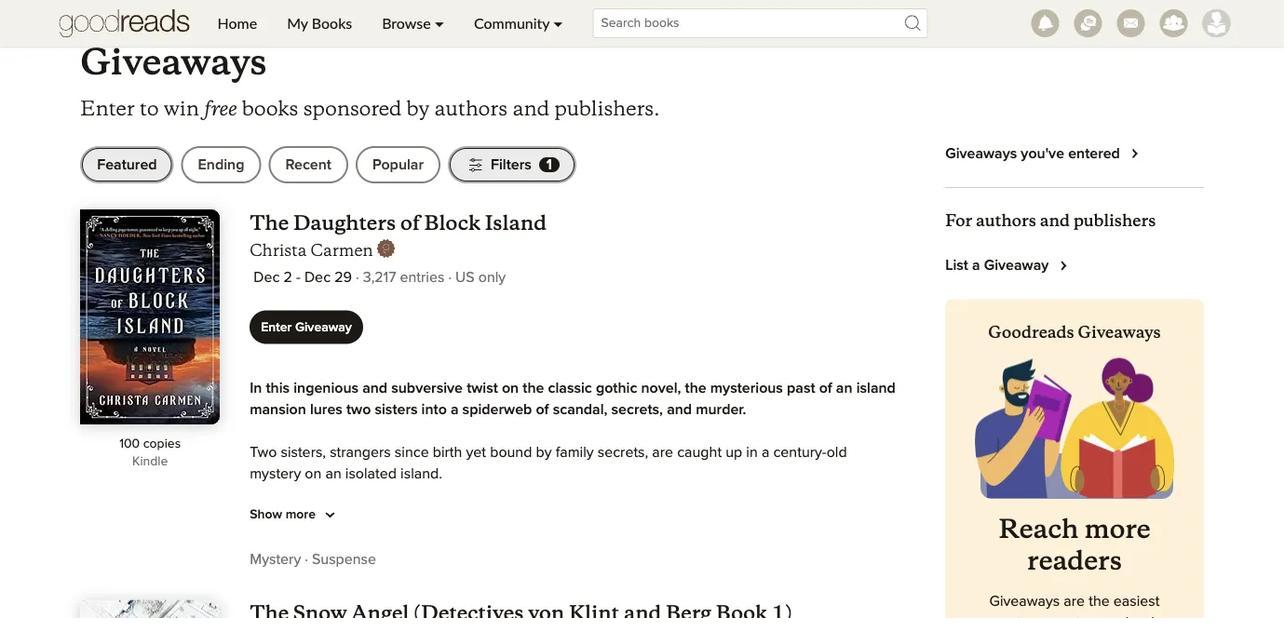 Task type: describe. For each thing, give the bounding box(es) containing it.
two
[[250, 445, 277, 460]]

to down explain
[[359, 574, 372, 589]]

kind
[[449, 531, 477, 546]]

mother,
[[544, 510, 593, 524]]

mansion inside in this ingenious and subversive twist on the classic gothic novel, the mysterious past of an island mansion lures two sisters into a spiderweb of scandal, secrets, and murder.
[[250, 402, 306, 417]]

its
[[417, 574, 431, 589]]

gothic inside in this ingenious and subversive twist on the classic gothic novel, the mysterious past of an island mansion lures two sisters into a spiderweb of scandal, secrets, and murder.
[[596, 381, 638, 396]]

that
[[481, 531, 506, 546]]

but
[[475, 574, 497, 589]]

more for reach more readers
[[1085, 513, 1151, 546]]

rain,
[[469, 552, 497, 567]]

0 horizontal spatial white
[[605, 595, 643, 610]]

0 horizontal spatial she's
[[794, 574, 827, 589]]

century-
[[774, 445, 827, 460]]

allowed
[[510, 531, 561, 546]]

of right past
[[819, 381, 833, 396]]

christa carmen link
[[250, 239, 396, 263]]

caught
[[677, 445, 722, 460]]

island for on
[[398, 510, 437, 524]]

giveaways for giveaways are the easiest way to promote your book.
[[990, 595, 1060, 610]]

dec 2 - dec 29
[[254, 270, 352, 285]]

two people reading image
[[976, 358, 1175, 499]]

salt-
[[525, 552, 552, 567]]

to left find
[[441, 510, 454, 524]]

the daughters of block island link
[[250, 210, 547, 235]]

show more
[[250, 509, 319, 522]]

the left classic
[[523, 381, 544, 396]]

more for show more
[[286, 509, 316, 522]]

classic
[[548, 381, 592, 396]]

ingenious
[[294, 381, 359, 396]]

of down classic
[[536, 402, 549, 417]]

entered
[[1069, 146, 1121, 161]]

mystery
[[250, 552, 301, 567]]

before
[[501, 574, 544, 589]]

browse
[[382, 14, 431, 32]]

found
[[831, 574, 869, 589]]

ending,
[[741, 574, 790, 589]]

1 book cover image from the top
[[80, 210, 220, 425]]

2 dec from the left
[[305, 270, 331, 285]]

sisters,
[[281, 445, 326, 460]]

sponsored
[[303, 95, 402, 121]]

1 dec from the left
[[254, 270, 280, 285]]

and up '1'
[[513, 95, 550, 121]]

popular
[[373, 157, 424, 172]]

suspense
[[312, 552, 376, 567]]

entries
[[400, 270, 445, 285]]

win
[[164, 95, 199, 121]]

2 book cover image from the top
[[80, 600, 220, 619]]

the up murder.
[[685, 381, 707, 396]]

novel,
[[641, 381, 681, 396]]

0 vertical spatial by
[[407, 95, 430, 121]]

yet
[[466, 445, 486, 460]]

giveaways for giveaways
[[80, 40, 267, 85]]

Search by book title or ISBN text field
[[593, 8, 928, 38]]

0 vertical spatial authors
[[435, 95, 508, 121]]

publishers.
[[555, 95, 660, 121]]

island for of
[[485, 210, 547, 235]]

on inside two sisters, strangers since birth yet bound by family secrets, are caught up in a century-old mystery on an isolated island.
[[305, 467, 322, 482]]

in inside the after arriving on block island to find her birth mother, blake bronson becomes convinced she's the heroine of a gothic novel—the kind that allowed her intermittent escape from a traumatic childhood. how else to explain the torrential rain, the salt-worn mansion known as white hall, and the restless ghost purported to haunt its halls? but before blake can discern the novel's ending, she's found dead, murdered in a claw-foot tub. the proprietress of white hall stands accused.
[[358, 595, 370, 610]]

restless
[[841, 552, 891, 567]]

browse ▾ link
[[367, 0, 459, 47]]

giveaways right goodreads
[[1078, 322, 1161, 342]]

ghost
[[250, 574, 286, 589]]

filters
[[491, 157, 532, 172]]

1 vertical spatial authors
[[976, 211, 1037, 231]]

a inside in this ingenious and subversive twist on the classic gothic novel, the mysterious past of an island mansion lures two sisters into a spiderweb of scandal, secrets, and murder.
[[451, 402, 459, 417]]

the up before
[[500, 552, 521, 567]]

promote
[[1034, 616, 1089, 619]]

since
[[395, 445, 429, 460]]

foot
[[419, 595, 445, 610]]

novel's
[[692, 574, 737, 589]]

to inside giveaways are the easiest way to promote your book.
[[1017, 616, 1030, 619]]

▾ for community ▾
[[554, 14, 563, 32]]

of down can
[[589, 595, 602, 610]]

the up haunt
[[382, 552, 403, 567]]

traumatic
[[765, 531, 825, 546]]

3,217 entries
[[363, 270, 445, 285]]

a down arriving at the bottom left of the page
[[320, 531, 328, 546]]

my books link
[[272, 0, 367, 47]]

mansion inside the after arriving on block island to find her birth mother, blake bronson becomes convinced she's the heroine of a gothic novel—the kind that allowed her intermittent escape from a traumatic childhood. how else to explain the torrential rain, the salt-worn mansion known as white hall, and the restless ghost purported to haunt its halls? but before blake can discern the novel's ending, she's found dead, murdered in a claw-foot tub. the proprietress of white hall stands accused.
[[589, 552, 644, 567]]

an inside in this ingenious and subversive twist on the classic gothic novel, the mysterious past of an island mansion lures two sisters into a spiderweb of scandal, secrets, and murder.
[[836, 381, 853, 396]]

block for on
[[358, 510, 394, 524]]

on inside in this ingenious and subversive twist on the classic gothic novel, the mysterious past of an island mansion lures two sisters into a spiderweb of scandal, secrets, and murder.
[[502, 381, 519, 396]]

giveaways you've entered
[[946, 146, 1121, 161]]

childhood.
[[829, 531, 897, 546]]

3,217
[[363, 270, 396, 285]]

murdered
[[290, 595, 355, 610]]

lures
[[310, 402, 343, 417]]

mysterious
[[711, 381, 783, 396]]

of down arriving at the bottom left of the page
[[304, 531, 316, 546]]

worn
[[552, 552, 585, 567]]

carmen
[[311, 240, 373, 260]]

goodreads giveaways
[[989, 322, 1161, 342]]

two
[[347, 402, 371, 417]]

are inside giveaways are the easiest way to promote your book.
[[1064, 595, 1085, 610]]

strangers
[[330, 445, 391, 460]]

by inside two sisters, strangers since birth yet bound by family secrets, are caught up in a century-old mystery on an isolated island.
[[536, 445, 552, 460]]

ending button
[[181, 146, 261, 184]]

easiest
[[1114, 595, 1160, 610]]

for
[[946, 211, 973, 231]]

haunt
[[376, 574, 413, 589]]

the inside the after arriving on block island to find her birth mother, blake bronson becomes convinced she's the heroine of a gothic novel—the kind that allowed her intermittent escape from a traumatic childhood. how else to explain the torrential rain, the salt-worn mansion known as white hall, and the restless ghost purported to haunt its halls? but before blake can discern the novel's ending, she's found dead, murdered in a claw-foot tub. the proprietress of white hall stands accused.
[[477, 595, 502, 610]]

on inside the after arriving on block island to find her birth mother, blake bronson becomes convinced she's the heroine of a gothic novel—the kind that allowed her intermittent escape from a traumatic childhood. how else to explain the torrential rain, the salt-worn mansion known as white hall, and the restless ghost purported to haunt its halls? but before blake can discern the novel's ending, she's found dead, murdered in a claw-foot tub. the proprietress of white hall stands accused.
[[338, 510, 354, 524]]

birth inside two sisters, strangers since birth yet bound by family secrets, are caught up in a century-old mystery on an isolated island.
[[433, 445, 462, 460]]

old
[[827, 445, 847, 460]]

the inside giveaways are the easiest way to promote your book.
[[1089, 595, 1110, 610]]

murder.
[[696, 402, 747, 417]]

0 vertical spatial her
[[486, 510, 507, 524]]

books
[[312, 14, 352, 32]]

becomes
[[695, 510, 756, 524]]

after arriving on block island to find her birth mother, blake bronson becomes convinced she's the heroine of a gothic novel—the kind that allowed her intermittent escape from a traumatic childhood. how else to explain the torrential rain, the salt-worn mansion known as white hall, and the restless ghost purported to haunt its halls? but before blake can discern the novel's ending, she's found dead, murdered in a claw-foot tub. the proprietress of white hall stands accused.
[[250, 510, 897, 610]]

secrets, inside in this ingenious and subversive twist on the classic gothic novel, the mysterious past of an island mansion lures two sisters into a spiderweb of scandal, secrets, and murder.
[[612, 402, 663, 417]]

free
[[204, 95, 237, 121]]

to up purported
[[315, 552, 328, 567]]

christa
[[250, 240, 307, 260]]

accused.
[[723, 595, 781, 610]]

secrets, inside two sisters, strangers since birth yet bound by family secrets, are caught up in a century-old mystery on an isolated island.
[[598, 445, 649, 460]]

copies
[[143, 438, 181, 451]]

community ▾
[[474, 14, 563, 32]]

29
[[335, 270, 352, 285]]

this
[[266, 381, 290, 396]]

as
[[695, 552, 710, 567]]

goodreads author image
[[377, 239, 396, 258]]



Task type: vqa. For each thing, say whether or not it's contained in the screenshot.
50
no



Task type: locate. For each thing, give the bounding box(es) containing it.
hall
[[647, 595, 672, 610]]

list a giveaway link
[[946, 254, 1075, 277]]

and down traumatic
[[787, 552, 812, 567]]

dec left 2
[[254, 270, 280, 285]]

1 vertical spatial book cover image
[[80, 600, 220, 619]]

she's
[[831, 510, 864, 524], [794, 574, 827, 589]]

enter for enter to win free books sponsored by authors and publishers.
[[80, 95, 135, 121]]

giveaways up the "win"
[[80, 40, 267, 85]]

island.
[[401, 467, 442, 482]]

the up christa
[[250, 210, 289, 235]]

0 horizontal spatial mansion
[[250, 402, 306, 417]]

enter up featured
[[80, 95, 135, 121]]

recent
[[285, 157, 332, 172]]

giveaways left you've
[[946, 146, 1018, 161]]

on up the spiderweb
[[502, 381, 519, 396]]

island down filters
[[485, 210, 547, 235]]

the
[[250, 210, 289, 235], [477, 595, 502, 610]]

None search field
[[578, 8, 943, 38]]

and down "novel,"
[[667, 402, 692, 417]]

1 horizontal spatial white
[[714, 552, 751, 567]]

white down from
[[714, 552, 751, 567]]

are up promote
[[1064, 595, 1085, 610]]

for authors and publishers
[[946, 211, 1156, 231]]

to left the "win"
[[140, 95, 159, 121]]

0 horizontal spatial block
[[358, 510, 394, 524]]

0 horizontal spatial more
[[286, 509, 316, 522]]

0 horizontal spatial island
[[398, 510, 437, 524]]

enter inside enter giveaway link
[[261, 321, 292, 334]]

mansion down the this
[[250, 402, 306, 417]]

blake
[[597, 510, 633, 524], [548, 574, 584, 589]]

and left publishers
[[1040, 211, 1070, 231]]

authors
[[435, 95, 508, 121], [976, 211, 1037, 231]]

purported
[[290, 574, 355, 589]]

1 vertical spatial secrets,
[[598, 445, 649, 460]]

0 horizontal spatial birth
[[433, 445, 462, 460]]

the up your
[[1089, 595, 1110, 610]]

enter for enter giveaway
[[261, 321, 292, 334]]

0 vertical spatial island
[[485, 210, 547, 235]]

1 vertical spatial white
[[605, 595, 643, 610]]

1 vertical spatial block
[[358, 510, 394, 524]]

in
[[250, 381, 262, 396]]

in
[[747, 445, 758, 460], [358, 595, 370, 610]]

more inside reach more readers
[[1085, 513, 1151, 546]]

reach
[[999, 513, 1079, 546]]

1 vertical spatial in
[[358, 595, 370, 610]]

in right up
[[747, 445, 758, 460]]

the up found
[[816, 552, 837, 567]]

hall,
[[755, 552, 784, 567]]

0 vertical spatial block
[[424, 210, 481, 235]]

1 vertical spatial birth
[[511, 510, 540, 524]]

2 horizontal spatial on
[[502, 381, 519, 396]]

goodreads
[[989, 322, 1075, 342]]

an inside two sisters, strangers since birth yet bound by family secrets, are caught up in a century-old mystery on an isolated island.
[[326, 467, 342, 482]]

block up novel—the
[[358, 510, 394, 524]]

giveaways inside 'link'
[[946, 146, 1018, 161]]

discern
[[615, 574, 663, 589]]

birth
[[433, 445, 462, 460], [511, 510, 540, 524]]

▾
[[435, 14, 444, 32], [554, 14, 563, 32]]

0 horizontal spatial ▾
[[435, 14, 444, 32]]

0 vertical spatial blake
[[597, 510, 633, 524]]

community ▾ link
[[459, 0, 578, 47]]

secrets, down "novel,"
[[612, 402, 663, 417]]

1 horizontal spatial authors
[[976, 211, 1037, 231]]

0 horizontal spatial gothic
[[332, 531, 372, 546]]

0 vertical spatial enter
[[80, 95, 135, 121]]

giveaways up way
[[990, 595, 1060, 610]]

heroine
[[250, 531, 300, 546]]

1 horizontal spatial she's
[[831, 510, 864, 524]]

on
[[502, 381, 519, 396], [305, 467, 322, 482], [338, 510, 354, 524]]

a right the into on the bottom left
[[451, 402, 459, 417]]

0 horizontal spatial in
[[358, 595, 370, 610]]

scandal,
[[553, 402, 608, 417]]

island inside the after arriving on block island to find her birth mother, blake bronson becomes convinced she's the heroine of a gothic novel—the kind that allowed her intermittent escape from a traumatic childhood. how else to explain the torrential rain, the salt-worn mansion known as white hall, and the restless ghost purported to haunt its halls? but before blake can discern the novel's ending, she's found dead, murdered in a claw-foot tub. the proprietress of white hall stands accused.
[[398, 510, 437, 524]]

how
[[250, 552, 280, 567]]

subversive
[[391, 381, 463, 396]]

in this ingenious and subversive twist on the classic gothic novel, the mysterious past of an island mansion lures two sisters into a spiderweb of scandal, secrets, and murder.
[[250, 381, 896, 417]]

100
[[119, 438, 140, 451]]

birth inside the after arriving on block island to find her birth mother, blake bronson becomes convinced she's the heroine of a gothic novel—the kind that allowed her intermittent escape from a traumatic childhood. how else to explain the torrential rain, the salt-worn mansion known as white hall, and the restless ghost purported to haunt its halls? but before blake can discern the novel's ending, she's found dead, murdered in a claw-foot tub. the proprietress of white hall stands accused.
[[511, 510, 540, 524]]

an down strangers
[[326, 467, 342, 482]]

enter giveaway link
[[250, 311, 363, 344]]

an
[[836, 381, 853, 396], [326, 467, 342, 482]]

0 vertical spatial the
[[250, 210, 289, 235]]

birth up 'allowed'
[[511, 510, 540, 524]]

book cover image
[[80, 210, 220, 425], [80, 600, 220, 619]]

1 horizontal spatial in
[[747, 445, 758, 460]]

0 horizontal spatial giveaway
[[295, 321, 352, 334]]

2 vertical spatial on
[[338, 510, 354, 524]]

known
[[648, 552, 691, 567]]

1 horizontal spatial are
[[1064, 595, 1085, 610]]

bound
[[490, 445, 532, 460]]

she's up the childhood.
[[831, 510, 864, 524]]

the daughters of block island
[[250, 210, 547, 235]]

blake down worn
[[548, 574, 584, 589]]

a left 'claw-'
[[374, 595, 382, 610]]

giveaways inside giveaways are the easiest way to promote your book.
[[990, 595, 1060, 610]]

1 vertical spatial are
[[1064, 595, 1085, 610]]

0 horizontal spatial blake
[[548, 574, 584, 589]]

1 horizontal spatial giveaway
[[984, 258, 1049, 273]]

and inside the after arriving on block island to find her birth mother, blake bronson becomes convinced she's the heroine of a gothic novel—the kind that allowed her intermittent escape from a traumatic childhood. how else to explain the torrential rain, the salt-worn mansion known as white hall, and the restless ghost purported to haunt its halls? but before blake can discern the novel's ending, she's found dead, murdered in a claw-foot tub. the proprietress of white hall stands accused.
[[787, 552, 812, 567]]

1 vertical spatial blake
[[548, 574, 584, 589]]

and
[[513, 95, 550, 121], [1040, 211, 1070, 231], [363, 381, 388, 396], [667, 402, 692, 417], [787, 552, 812, 567]]

1 horizontal spatial birth
[[511, 510, 540, 524]]

a inside two sisters, strangers since birth yet bound by family secrets, are caught up in a century-old mystery on an isolated island.
[[762, 445, 770, 460]]

the down known
[[667, 574, 688, 589]]

intermittent
[[590, 531, 664, 546]]

her down mother,
[[564, 531, 586, 546]]

more inside button
[[286, 509, 316, 522]]

readers
[[1028, 545, 1122, 577]]

show more button
[[250, 504, 341, 527]]

more up easiest
[[1085, 513, 1151, 546]]

list a giveaway
[[946, 258, 1049, 273]]

1 vertical spatial gothic
[[332, 531, 372, 546]]

by up popular button
[[407, 95, 430, 121]]

1 horizontal spatial island
[[485, 210, 547, 235]]

authors up list a giveaway link
[[976, 211, 1037, 231]]

a right from
[[753, 531, 761, 546]]

by left family
[[536, 445, 552, 460]]

on right arriving at the bottom left of the page
[[338, 510, 354, 524]]

a inside list a giveaway link
[[973, 258, 981, 273]]

giveaway
[[984, 258, 1049, 273], [295, 321, 352, 334]]

tub.
[[449, 595, 473, 610]]

1 horizontal spatial on
[[338, 510, 354, 524]]

100 copies kindle
[[119, 438, 181, 469]]

1 vertical spatial an
[[326, 467, 342, 482]]

bronson
[[637, 510, 692, 524]]

featured
[[97, 157, 157, 172]]

in left 'claw-'
[[358, 595, 370, 610]]

1 horizontal spatial gothic
[[596, 381, 638, 396]]

1 horizontal spatial block
[[424, 210, 481, 235]]

giveaways you've entered link
[[946, 143, 1147, 165]]

0 horizontal spatial an
[[326, 467, 342, 482]]

escape
[[668, 531, 716, 546]]

ending
[[198, 157, 244, 172]]

browse ▾
[[382, 14, 444, 32]]

of up 3,217 entries
[[401, 210, 420, 235]]

white down discern
[[605, 595, 643, 610]]

arriving
[[285, 510, 334, 524]]

book.
[[1126, 616, 1163, 619]]

novel—the
[[376, 531, 445, 546]]

a right list
[[973, 258, 981, 273]]

recent button
[[269, 146, 348, 184]]

1 vertical spatial on
[[305, 467, 322, 482]]

1 horizontal spatial blake
[[597, 510, 633, 524]]

gothic inside the after arriving on block island to find her birth mother, blake bronson becomes convinced she's the heroine of a gothic novel—the kind that allowed her intermittent escape from a traumatic childhood. how else to explain the torrential rain, the salt-worn mansion known as white hall, and the restless ghost purported to haunt its halls? but before blake can discern the novel's ending, she's found dead, murdered in a claw-foot tub. the proprietress of white hall stands accused.
[[332, 531, 372, 546]]

halls?
[[435, 574, 471, 589]]

1 vertical spatial her
[[564, 531, 586, 546]]

0 horizontal spatial authors
[[435, 95, 508, 121]]

1 horizontal spatial enter
[[261, 321, 292, 334]]

the up the childhood.
[[868, 510, 889, 524]]

are inside two sisters, strangers since birth yet bound by family secrets, are caught up in a century-old mystery on an isolated island.
[[652, 445, 674, 460]]

community
[[474, 14, 550, 32]]

home link
[[203, 0, 272, 47]]

0 horizontal spatial her
[[486, 510, 507, 524]]

up
[[726, 445, 743, 460]]

are left caught
[[652, 445, 674, 460]]

0 vertical spatial birth
[[433, 445, 462, 460]]

0 horizontal spatial are
[[652, 445, 674, 460]]

2
[[284, 270, 292, 285]]

enter giveaway
[[261, 321, 352, 334]]

giveaway down "29"
[[295, 321, 352, 334]]

▾ right browse
[[435, 14, 444, 32]]

books
[[242, 95, 298, 121]]

1 horizontal spatial more
[[1085, 513, 1151, 546]]

home image
[[59, 0, 190, 47]]

▾ inside browse ▾ link
[[435, 14, 444, 32]]

2 ▾ from the left
[[554, 14, 563, 32]]

0 vertical spatial secrets,
[[612, 402, 663, 417]]

secrets, right family
[[598, 445, 649, 460]]

gothic up the scandal,
[[596, 381, 638, 396]]

a right up
[[762, 445, 770, 460]]

enter down 2
[[261, 321, 292, 334]]

0 horizontal spatial enter
[[80, 95, 135, 121]]

block for of
[[424, 210, 481, 235]]

us
[[456, 270, 475, 285]]

profile image for bob builder. image
[[1203, 9, 1231, 37]]

▾ right community
[[554, 14, 563, 32]]

the down but
[[477, 595, 502, 610]]

daughters
[[293, 210, 396, 235]]

by
[[407, 95, 430, 121], [536, 445, 552, 460]]

1 vertical spatial mansion
[[589, 552, 644, 567]]

1 vertical spatial by
[[536, 445, 552, 460]]

0 vertical spatial an
[[836, 381, 853, 396]]

on down "sisters,"
[[305, 467, 322, 482]]

island up novel—the
[[398, 510, 437, 524]]

giveaways
[[80, 40, 267, 85], [946, 146, 1018, 161], [1078, 322, 1161, 342], [990, 595, 1060, 610]]

1 vertical spatial giveaway
[[295, 321, 352, 334]]

two sisters, strangers since birth yet bound by family secrets, are caught up in a century-old mystery on an isolated island.
[[250, 445, 847, 482]]

1 vertical spatial the
[[477, 595, 502, 610]]

1 horizontal spatial her
[[564, 531, 586, 546]]

0 vertical spatial book cover image
[[80, 210, 220, 425]]

list
[[946, 258, 969, 273]]

can
[[588, 574, 611, 589]]

stands
[[676, 595, 719, 610]]

publishers
[[1074, 211, 1156, 231]]

0 vertical spatial in
[[747, 445, 758, 460]]

0 vertical spatial are
[[652, 445, 674, 460]]

to
[[140, 95, 159, 121], [441, 510, 454, 524], [315, 552, 328, 567], [359, 574, 372, 589], [1017, 616, 1030, 619]]

1 horizontal spatial the
[[477, 595, 502, 610]]

1 horizontal spatial ▾
[[554, 14, 563, 32]]

giveaway down for authors and publishers
[[984, 258, 1049, 273]]

blake up the intermittent
[[597, 510, 633, 524]]

1 horizontal spatial an
[[836, 381, 853, 396]]

birth left yet
[[433, 445, 462, 460]]

she's left found
[[794, 574, 827, 589]]

an left island
[[836, 381, 853, 396]]

in inside two sisters, strangers since birth yet bound by family secrets, are caught up in a century-old mystery on an isolated island.
[[747, 445, 758, 460]]

past
[[787, 381, 816, 396]]

1 horizontal spatial by
[[536, 445, 552, 460]]

more right show
[[286, 509, 316, 522]]

1 horizontal spatial mansion
[[589, 552, 644, 567]]

0 vertical spatial on
[[502, 381, 519, 396]]

▾ inside community ▾ link
[[554, 14, 563, 32]]

1 vertical spatial island
[[398, 510, 437, 524]]

and up two
[[363, 381, 388, 396]]

mansion down the intermittent
[[589, 552, 644, 567]]

1 vertical spatial enter
[[261, 321, 292, 334]]

gothic up explain
[[332, 531, 372, 546]]

gothic
[[596, 381, 638, 396], [332, 531, 372, 546]]

giveaways for giveaways you've entered
[[946, 146, 1018, 161]]

0 horizontal spatial dec
[[254, 270, 280, 285]]

authors up filters
[[435, 95, 508, 121]]

dec right '-'
[[305, 270, 331, 285]]

1 horizontal spatial dec
[[305, 270, 331, 285]]

0 horizontal spatial on
[[305, 467, 322, 482]]

1 vertical spatial she's
[[794, 574, 827, 589]]

0 vertical spatial mansion
[[250, 402, 306, 417]]

▾ for browse ▾
[[435, 14, 444, 32]]

0 vertical spatial she's
[[831, 510, 864, 524]]

0 horizontal spatial the
[[250, 210, 289, 235]]

twist
[[467, 381, 498, 396]]

dec
[[254, 270, 280, 285], [305, 270, 331, 285]]

mansion
[[250, 402, 306, 417], [589, 552, 644, 567]]

white
[[714, 552, 751, 567], [605, 595, 643, 610]]

0 vertical spatial gothic
[[596, 381, 638, 396]]

my
[[287, 14, 308, 32]]

1 ▾ from the left
[[435, 14, 444, 32]]

0 horizontal spatial by
[[407, 95, 430, 121]]

block up us
[[424, 210, 481, 235]]

show
[[250, 509, 282, 522]]

0 vertical spatial giveaway
[[984, 258, 1049, 273]]

a
[[973, 258, 981, 273], [451, 402, 459, 417], [762, 445, 770, 460], [320, 531, 328, 546], [753, 531, 761, 546], [374, 595, 382, 610]]

block inside the after arriving on block island to find her birth mother, blake bronson becomes convinced she's the heroine of a gothic novel—the kind that allowed her intermittent escape from a traumatic childhood. how else to explain the torrential rain, the salt-worn mansion known as white hall, and the restless ghost purported to haunt its halls? but before blake can discern the novel's ending, she's found dead, murdered in a claw-foot tub. the proprietress of white hall stands accused.
[[358, 510, 394, 524]]

her up 'that'
[[486, 510, 507, 524]]

0 vertical spatial white
[[714, 552, 751, 567]]

to right way
[[1017, 616, 1030, 619]]

home
[[218, 14, 257, 32]]



